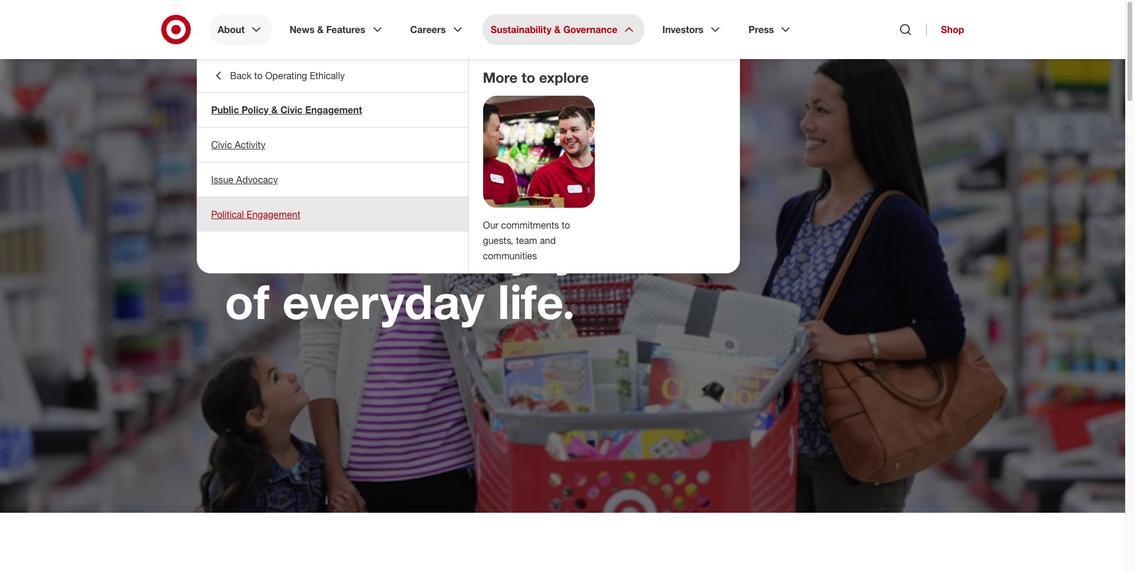 Task type: describe. For each thing, give the bounding box(es) containing it.
to inside about we're here to help all families discover the joy of everyday life.
[[477, 116, 523, 174]]

shop link
[[927, 24, 965, 35]]

and
[[540, 234, 556, 246]]

to inside button
[[254, 70, 263, 82]]

all
[[334, 168, 386, 226]]

about for about
[[218, 24, 245, 35]]

back
[[230, 70, 252, 82]]

shop
[[941, 24, 965, 35]]

policy
[[242, 104, 269, 116]]

sustainability & governance
[[491, 24, 618, 35]]

0 horizontal spatial &
[[271, 104, 278, 116]]

commitments
[[501, 219, 559, 231]]

everyday
[[283, 272, 485, 330]]

about link
[[209, 14, 272, 45]]

help
[[225, 168, 321, 226]]

civic activity
[[211, 139, 266, 151]]

advocacy
[[236, 174, 278, 186]]

the
[[429, 220, 500, 278]]

issue
[[211, 174, 234, 186]]

news & features
[[290, 24, 366, 35]]

& for sustainability
[[554, 24, 561, 35]]

our
[[483, 219, 499, 231]]

issue advocacy
[[211, 174, 278, 186]]

we're
[[225, 116, 351, 174]]

to inside our commitments to guests, team and communities
[[562, 219, 570, 231]]

our commitments to guests, team and communities link
[[483, 219, 570, 262]]

press link
[[741, 14, 801, 45]]

careers link
[[402, 14, 473, 45]]

about for about we're here to help all families discover the joy of everyday life.
[[225, 97, 265, 115]]

site navigation element
[[0, 0, 1135, 573]]

team
[[516, 234, 537, 246]]

joy
[[514, 220, 580, 278]]

& for news
[[317, 24, 324, 35]]

public
[[211, 104, 239, 116]]

ethically
[[310, 70, 345, 82]]

0 vertical spatial engagement
[[305, 104, 362, 116]]

features
[[326, 24, 366, 35]]

explore
[[539, 69, 589, 86]]

discover
[[225, 220, 416, 278]]

guests,
[[483, 234, 514, 246]]

sustainability & governance link
[[483, 14, 645, 45]]

news
[[290, 24, 315, 35]]

careers
[[410, 24, 446, 35]]

issue advocacy link
[[197, 162, 468, 197]]

1 vertical spatial engagement
[[247, 209, 300, 220]]



Task type: locate. For each thing, give the bounding box(es) containing it.
0 vertical spatial civic
[[280, 104, 303, 116]]

2 horizontal spatial &
[[554, 24, 561, 35]]

about inside site navigation element
[[218, 24, 245, 35]]

two target team members smiling in the grocery department image
[[483, 96, 595, 208]]

civic left "activity"
[[211, 139, 232, 151]]

more
[[483, 69, 518, 86]]

activity
[[235, 139, 266, 151]]

engagement
[[305, 104, 362, 116], [247, 209, 300, 220]]

back to operating ethically button
[[197, 59, 468, 92]]

1 horizontal spatial civic
[[280, 104, 303, 116]]

news & features link
[[281, 14, 393, 45]]

1 vertical spatial about
[[225, 97, 265, 115]]

&
[[317, 24, 324, 35], [554, 24, 561, 35], [271, 104, 278, 116]]

communities
[[483, 250, 537, 262]]

& left 'governance'
[[554, 24, 561, 35]]

of
[[225, 272, 269, 330]]

public policy & civic engagement
[[211, 104, 362, 116]]

to
[[522, 69, 535, 86], [254, 70, 263, 82], [477, 116, 523, 174], [562, 219, 570, 231]]

& right 'policy'
[[271, 104, 278, 116]]

public policy & civic engagement link
[[197, 93, 468, 127]]

& right "news"
[[317, 24, 324, 35]]

1 vertical spatial civic
[[211, 139, 232, 151]]

political engagement
[[211, 209, 300, 220]]

families
[[399, 168, 574, 226]]

here
[[364, 116, 464, 174]]

investors
[[663, 24, 704, 35]]

1 horizontal spatial &
[[317, 24, 324, 35]]

back to operating ethically
[[230, 70, 345, 82]]

about inside about we're here to help all families discover the joy of everyday life.
[[225, 97, 265, 115]]

civic down back to operating ethically
[[280, 104, 303, 116]]

about we're here to help all families discover the joy of everyday life.
[[225, 97, 580, 330]]

life.
[[498, 272, 576, 330]]

0 horizontal spatial engagement
[[247, 209, 300, 220]]

operating
[[265, 70, 307, 82]]

0 vertical spatial about
[[218, 24, 245, 35]]

political engagement link
[[197, 197, 468, 232]]

about
[[218, 24, 245, 35], [225, 97, 265, 115]]

sustainability
[[491, 24, 552, 35]]

governance
[[563, 24, 618, 35]]

civic activity link
[[197, 128, 468, 162]]

1 horizontal spatial engagement
[[305, 104, 362, 116]]

about down back
[[225, 97, 265, 115]]

political
[[211, 209, 244, 220]]

engagement down the advocacy
[[247, 209, 300, 220]]

0 horizontal spatial civic
[[211, 139, 232, 151]]

civic
[[280, 104, 303, 116], [211, 139, 232, 151]]

press
[[749, 24, 774, 35]]

investors link
[[654, 14, 731, 45]]

engagement down back to operating ethically button
[[305, 104, 362, 116]]

about up back
[[218, 24, 245, 35]]

our commitments to guests, team and communities
[[483, 219, 570, 262]]

more to explore
[[483, 69, 589, 86]]



Task type: vqa. For each thing, say whether or not it's contained in the screenshot.
the left 2023
no



